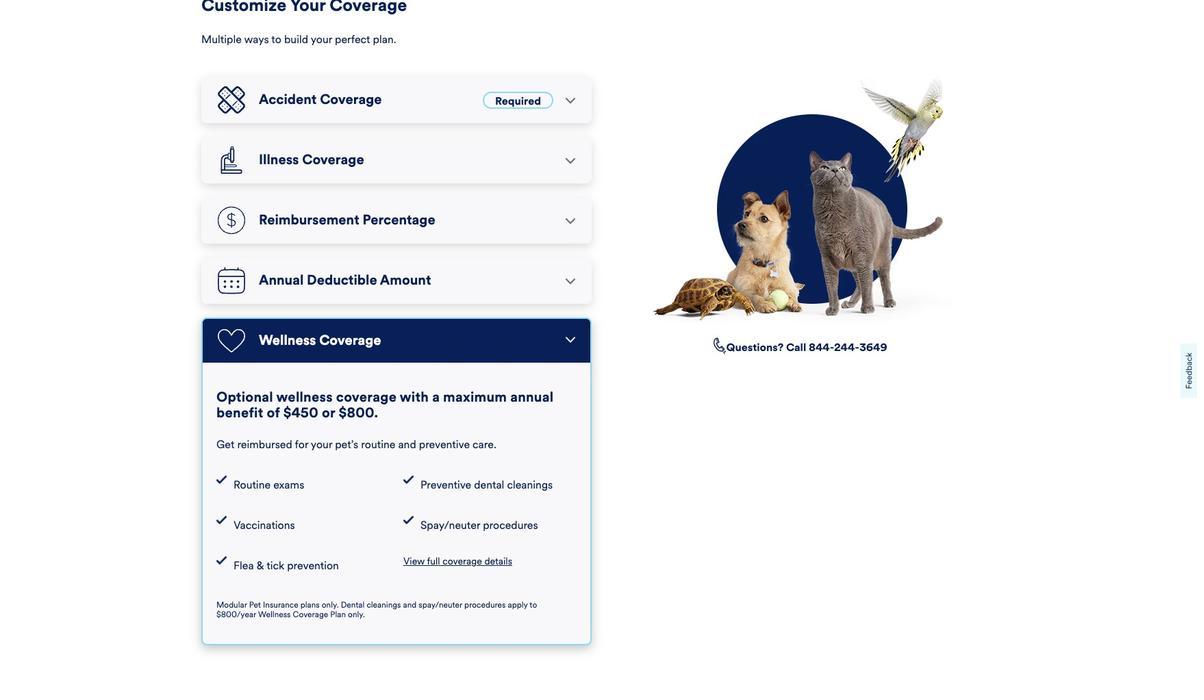 Task type: vqa. For each thing, say whether or not it's contained in the screenshot.
'tick'
yes



Task type: locate. For each thing, give the bounding box(es) containing it.
check mark image for spay/neuter procedures
[[403, 517, 414, 525]]

build
[[284, 33, 308, 46]]

0 vertical spatial procedures
[[483, 520, 538, 533]]

flea & tick prevention
[[234, 560, 339, 573]]

check mark image left routine
[[216, 476, 227, 484]]

1 vertical spatial and
[[403, 601, 417, 611]]

ways
[[244, 33, 269, 46]]

1 horizontal spatial cleanings
[[507, 479, 553, 492]]

spay/neuter procedures
[[421, 520, 538, 533]]

to left the build
[[272, 33, 281, 46]]

check mark image
[[216, 476, 227, 484], [216, 517, 227, 525], [403, 517, 414, 525]]

your right the build
[[311, 33, 332, 46]]

check mark image for preventive
[[403, 476, 414, 484]]

or
[[322, 405, 335, 422]]

procedures left apply
[[465, 601, 506, 611]]

wellness
[[259, 333, 316, 350], [258, 611, 291, 620]]

1 horizontal spatial to
[[530, 601, 537, 611]]

check mark image up view
[[403, 517, 414, 525]]

questions?
[[726, 341, 784, 354]]

procedures
[[483, 520, 538, 533], [465, 601, 506, 611]]

1 vertical spatial to
[[530, 601, 537, 611]]

dental
[[474, 479, 504, 492]]

0 vertical spatial check mark image
[[403, 476, 414, 484]]

0 vertical spatial your
[[311, 33, 332, 46]]

0 vertical spatial to
[[272, 33, 281, 46]]

1 horizontal spatial only.
[[348, 611, 365, 620]]

coverage for accident coverage
[[320, 91, 382, 109]]

questions? call 844-244-3649
[[726, 341, 888, 354]]

deductible
[[307, 272, 377, 289]]

apply
[[508, 601, 528, 611]]

only. right plans
[[322, 601, 339, 611]]

plan
[[330, 611, 346, 620]]

cleanings right dental at the bottom
[[367, 601, 401, 611]]

$800/year
[[216, 611, 256, 620]]

only.
[[322, 601, 339, 611], [348, 611, 365, 620]]

and inside modular pet insurance plans only. dental cleanings and                   spay/neuter procedures apply to $800/year wellness coverage                   plan only.
[[403, 601, 417, 611]]

0 vertical spatial and
[[398, 439, 416, 452]]

wellness inside modular pet insurance plans only. dental cleanings and                   spay/neuter procedures apply to $800/year wellness coverage                   plan only.
[[258, 611, 291, 620]]

coverage for details
[[443, 557, 482, 568]]

wellness coverage
[[259, 333, 381, 350]]

wellness left plans
[[258, 611, 291, 620]]

coverage down annual deductible amount
[[319, 333, 381, 350]]

1 vertical spatial coverage
[[443, 557, 482, 568]]

1 horizontal spatial coverage
[[443, 557, 482, 568]]

844-244-3649 link
[[809, 341, 888, 354]]

$800.
[[339, 405, 378, 422]]

coverage inside the optional wellness coverage with a maximum annual benefit of                   $450 or $800.
[[336, 389, 397, 407]]

check mark image left vaccinations
[[216, 517, 227, 525]]

your right for
[[311, 439, 332, 452]]

1 vertical spatial procedures
[[465, 601, 506, 611]]

wellness
[[276, 389, 333, 407]]

check mark image
[[403, 476, 414, 484], [216, 557, 227, 565]]

0 vertical spatial cleanings
[[507, 479, 553, 492]]

1 vertical spatial your
[[311, 439, 332, 452]]

your
[[311, 33, 332, 46], [311, 439, 332, 452]]

coverage
[[320, 91, 382, 109], [302, 152, 364, 169], [319, 333, 381, 350], [293, 611, 328, 620]]

full
[[427, 557, 440, 568]]

1 vertical spatial cleanings
[[367, 601, 401, 611]]

to right apply
[[530, 601, 537, 611]]

pet
[[249, 601, 261, 611]]

1 vertical spatial check mark image
[[216, 557, 227, 565]]

preventive
[[421, 479, 471, 492]]

coverage right full
[[443, 557, 482, 568]]

plan.
[[373, 33, 396, 46]]

2 your from the top
[[311, 439, 332, 452]]

cleanings
[[507, 479, 553, 492], [367, 601, 401, 611]]

and
[[398, 439, 416, 452], [403, 601, 417, 611]]

coverage for with
[[336, 389, 397, 407]]

check mark image left the preventive
[[403, 476, 414, 484]]

view full coverage details link
[[403, 557, 512, 568]]

coverage left plan
[[293, 611, 328, 620]]

view
[[403, 557, 425, 568]]

coverage right illness
[[302, 152, 364, 169]]

required
[[495, 95, 541, 108]]

0 vertical spatial coverage
[[336, 389, 397, 407]]

check mark image left flea
[[216, 557, 227, 565]]

1 horizontal spatial check mark image
[[403, 476, 414, 484]]

to
[[272, 33, 281, 46], [530, 601, 537, 611]]

coverage
[[336, 389, 397, 407], [443, 557, 482, 568]]

and right routine
[[398, 439, 416, 452]]

cleanings right dental on the bottom
[[507, 479, 553, 492]]

1 your from the top
[[311, 33, 332, 46]]

annual
[[510, 389, 554, 407]]

coverage right or
[[336, 389, 397, 407]]

modular pet insurance plans only. dental cleanings and                   spay/neuter procedures apply to $800/year wellness coverage                   plan only.
[[216, 601, 537, 620]]

details
[[485, 557, 512, 568]]

with
[[400, 389, 429, 407]]

prevention
[[287, 560, 339, 573]]

coverage down perfect
[[320, 91, 382, 109]]

wellness up wellness
[[259, 333, 316, 350]]

0 horizontal spatial check mark image
[[216, 557, 227, 565]]

flea
[[234, 560, 254, 573]]

perfect
[[335, 33, 370, 46]]

844-
[[809, 341, 834, 354]]

only. right plan
[[348, 611, 365, 620]]

and left spay/neuter
[[403, 601, 417, 611]]

1 vertical spatial wellness
[[258, 611, 291, 620]]

annual
[[259, 272, 304, 289]]

0 horizontal spatial cleanings
[[367, 601, 401, 611]]

0 horizontal spatial coverage
[[336, 389, 397, 407]]

accident
[[259, 91, 317, 109]]

reimbursed
[[237, 439, 292, 452]]

reimbursement
[[259, 212, 359, 229]]

procedures inside modular pet insurance plans only. dental cleanings and                   spay/neuter procedures apply to $800/year wellness coverage                   plan only.
[[465, 601, 506, 611]]

procedures up details
[[483, 520, 538, 533]]



Task type: describe. For each thing, give the bounding box(es) containing it.
of
[[267, 405, 280, 422]]

maximum
[[443, 389, 507, 407]]

preventive
[[419, 439, 470, 452]]

coverage for wellness coverage
[[319, 333, 381, 350]]

cleanings inside modular pet insurance plans only. dental cleanings and                   spay/neuter procedures apply to $800/year wellness coverage                   plan only.
[[367, 601, 401, 611]]

vaccinations
[[234, 520, 295, 533]]

routine
[[361, 439, 396, 452]]

benefit
[[216, 405, 263, 422]]

preventive dental cleanings
[[421, 479, 553, 492]]

reimbursement percentage
[[259, 212, 435, 229]]

3649
[[860, 341, 888, 354]]

plans
[[301, 601, 320, 611]]

illness coverage
[[259, 152, 364, 169]]

0 horizontal spatial to
[[272, 33, 281, 46]]

optional wellness coverage with a maximum annual benefit of                   $450 or $800.
[[216, 389, 554, 422]]

check mark image for vaccinations
[[216, 517, 227, 525]]

illness
[[259, 152, 299, 169]]

0 vertical spatial wellness
[[259, 333, 316, 350]]

spay/neuter
[[421, 520, 480, 533]]

tick
[[267, 560, 284, 573]]

insurance
[[263, 601, 298, 611]]

get
[[216, 439, 235, 452]]

check mark image for flea
[[216, 557, 227, 565]]

accident coverage
[[259, 91, 382, 109]]

check mark image for routine exams
[[216, 476, 227, 484]]

routine exams
[[234, 479, 304, 492]]

a
[[432, 389, 440, 407]]

routine
[[234, 479, 271, 492]]

multiple
[[201, 33, 242, 46]]

&
[[257, 560, 264, 573]]

get reimbursed for your pet's routine and preventive care.
[[216, 439, 496, 452]]

percentage
[[363, 212, 435, 229]]

pet's
[[335, 439, 358, 452]]

amount
[[380, 272, 431, 289]]

modular
[[216, 601, 247, 611]]

multiple ways to build your perfect plan.
[[201, 33, 396, 46]]

coverage inside modular pet insurance plans only. dental cleanings and                   spay/neuter procedures apply to $800/year wellness coverage                   plan only.
[[293, 611, 328, 620]]

$450
[[283, 405, 319, 422]]

dental
[[341, 601, 365, 611]]

0 horizontal spatial only.
[[322, 601, 339, 611]]

annual deductible amount
[[259, 272, 431, 289]]

optional
[[216, 389, 273, 407]]

244-
[[834, 341, 860, 354]]

care.
[[473, 439, 496, 452]]

call
[[786, 341, 806, 354]]

exams
[[273, 479, 304, 492]]

for
[[295, 439, 308, 452]]

coverage for illness coverage
[[302, 152, 364, 169]]

view full coverage details
[[403, 557, 512, 568]]

to inside modular pet insurance plans only. dental cleanings and                   spay/neuter procedures apply to $800/year wellness coverage                   plan only.
[[530, 601, 537, 611]]

spay/neuter
[[419, 601, 462, 611]]



